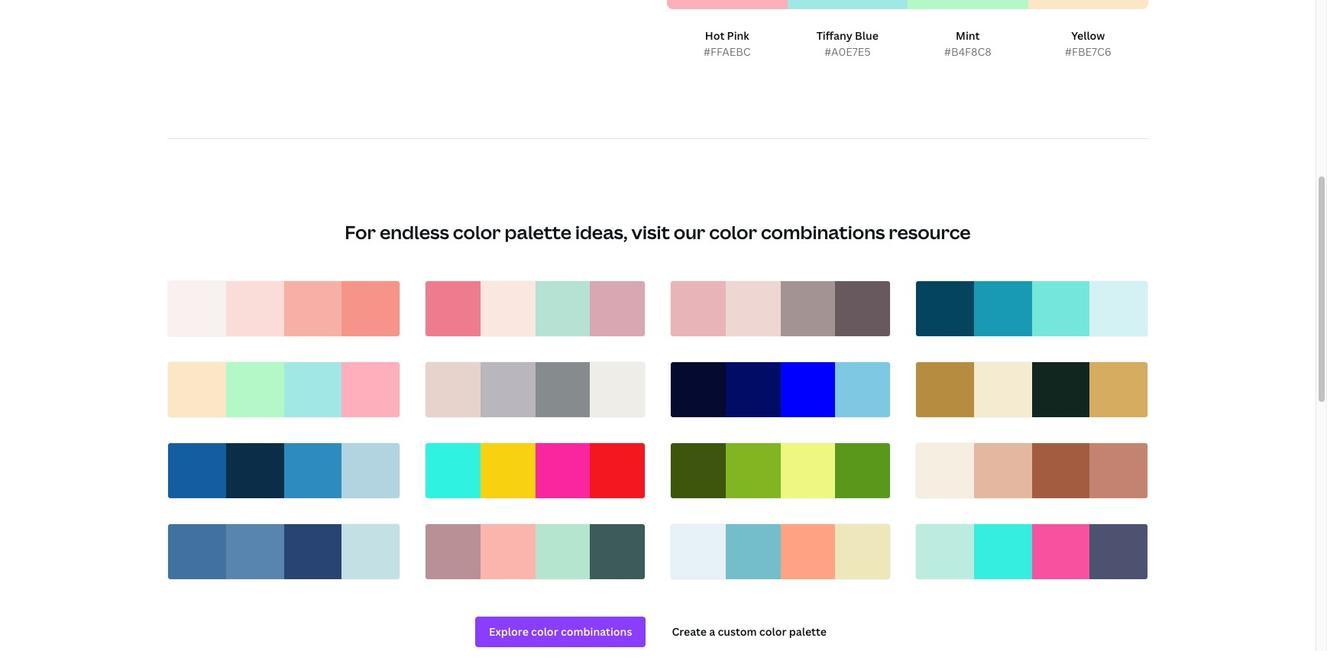 Task type: locate. For each thing, give the bounding box(es) containing it.
for
[[345, 219, 376, 244]]

#ffaebc
[[704, 44, 751, 58]]

tiffany
[[817, 28, 853, 42]]

#fbe7c6
[[1065, 44, 1112, 58]]

0 horizontal spatial color
[[453, 219, 501, 244]]

hot
[[705, 28, 725, 42]]

color right our
[[709, 219, 757, 244]]

2 color from the left
[[709, 219, 757, 244]]

mint #b4f8c8
[[944, 28, 992, 58]]

1 color from the left
[[453, 219, 501, 244]]

yellow #fbe7c6
[[1065, 28, 1112, 58]]

for endless color palette ideas, visit our color combinations resource
[[345, 219, 971, 244]]

color
[[453, 219, 501, 244], [709, 219, 757, 244]]

1 horizontal spatial color
[[709, 219, 757, 244]]

yellow
[[1072, 28, 1105, 42]]

color left palette
[[453, 219, 501, 244]]

ideas,
[[575, 219, 628, 244]]

endless
[[380, 219, 449, 244]]



Task type: describe. For each thing, give the bounding box(es) containing it.
pink
[[727, 28, 750, 42]]

mint
[[956, 28, 980, 42]]

blue
[[855, 28, 879, 42]]

combinations
[[761, 219, 885, 244]]

our
[[674, 219, 706, 244]]

tiffany blue #a0e7e5
[[817, 28, 879, 58]]

visit
[[632, 219, 670, 244]]

resource
[[889, 219, 971, 244]]

#b4f8c8
[[944, 44, 992, 58]]

hot pink #ffaebc
[[704, 28, 751, 58]]

#a0e7e5
[[825, 44, 871, 58]]

palette
[[505, 219, 572, 244]]



Task type: vqa. For each thing, say whether or not it's contained in the screenshot.
#B4F8C8
yes



